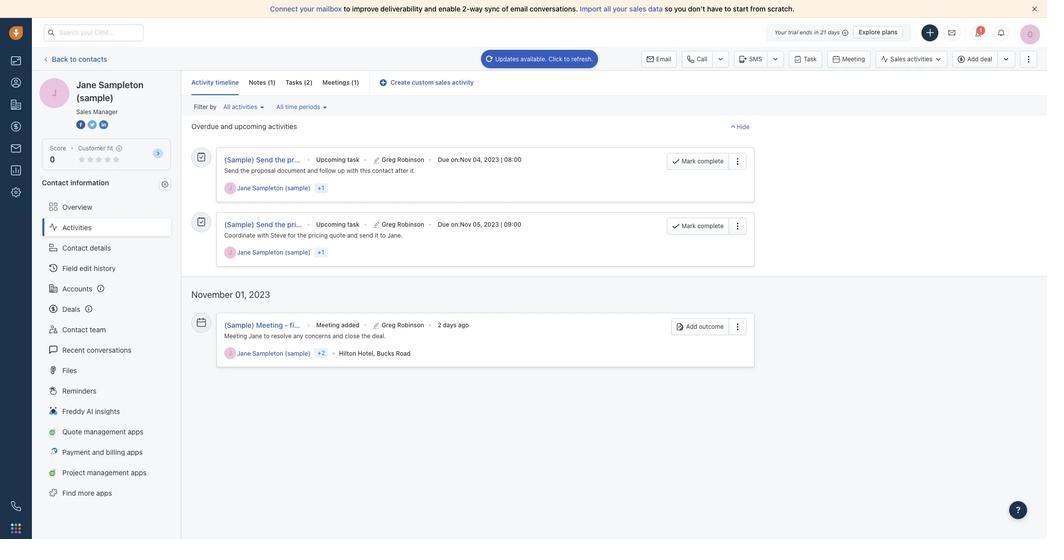 Task type: locate. For each thing, give the bounding box(es) containing it.
meetings
[[323, 79, 350, 86]]

sales left data
[[630, 4, 647, 13]]

sampleton up manager
[[99, 80, 144, 90]]

0 vertical spatial activities
[[908, 55, 933, 63]]

robinson for document
[[398, 156, 424, 164]]

2 vertical spatial j button
[[224, 348, 236, 360]]

quote left send
[[330, 232, 346, 239]]

1 vertical spatial robinson
[[398, 221, 424, 228]]

all inside button
[[277, 103, 284, 111]]

contact down 0 button
[[42, 179, 69, 187]]

2 task from the top
[[347, 221, 360, 228]]

back
[[52, 55, 68, 63]]

0 vertical spatial send
[[256, 156, 273, 164]]

0 horizontal spatial 2
[[306, 79, 310, 86]]

0 vertical spatial sales
[[891, 55, 906, 63]]

sales down plans
[[891, 55, 906, 63]]

jane sampleton (sample) down resolve
[[237, 350, 311, 357]]

task for document
[[347, 156, 360, 164]]

2 : from the top
[[458, 221, 460, 228]]

upcoming up follow
[[316, 156, 346, 164]]

contact down activities at the left top of page
[[62, 244, 88, 252]]

0 horizontal spatial (
[[268, 79, 270, 86]]

robinson up it.
[[398, 156, 424, 164]]

: for (sample) send the proposal document
[[458, 156, 460, 164]]

(sample) inside "(sample) send the proposal document" link
[[224, 156, 254, 164]]

0 vertical spatial on
[[451, 156, 458, 164]]

mark complete
[[682, 158, 724, 165], [682, 222, 724, 230]]

add for add outcome
[[686, 323, 698, 331]]

custom
[[412, 79, 434, 86]]

greg up deal.
[[382, 322, 396, 329]]

1 vertical spatial |
[[501, 221, 503, 228]]

(sample)
[[224, 156, 254, 164], [224, 220, 254, 229]]

1 vertical spatial proposal
[[251, 167, 276, 175]]

3 robinson from the top
[[397, 322, 424, 329]]

pricing right for
[[308, 232, 328, 239]]

jane sampleton (sample) link down resolve
[[237, 349, 313, 358]]

0 horizontal spatial add
[[686, 323, 698, 331]]

and left enable at the top left of the page
[[425, 4, 437, 13]]

2 greg from the top
[[382, 221, 396, 228]]

all time periods
[[277, 103, 320, 111]]

send
[[256, 156, 273, 164], [224, 167, 239, 175], [256, 220, 273, 229]]

0 vertical spatial greg
[[382, 156, 396, 164]]

0 vertical spatial sales
[[630, 4, 647, 13]]

1 vertical spatial (sample)
[[224, 220, 254, 229]]

1 vertical spatial 2023
[[484, 221, 499, 228]]

1 vertical spatial add
[[686, 323, 698, 331]]

1 vertical spatial task
[[347, 221, 360, 228]]

0 vertical spatial +1
[[318, 184, 324, 192]]

2 due from the top
[[438, 221, 449, 228]]

0 vertical spatial 2023
[[484, 156, 499, 164]]

tasks image
[[197, 217, 206, 226]]

to right click
[[564, 55, 570, 63]]

add outcome
[[686, 323, 724, 331]]

sales
[[891, 55, 906, 63], [76, 108, 91, 116]]

: for (sample) send the pricing quote
[[458, 221, 460, 228]]

jane sampleton (sample) link for pricing
[[237, 249, 313, 257]]

2023 right 05,
[[484, 221, 499, 228]]

1 mark complete button from the top
[[667, 153, 729, 170]]

updates
[[495, 55, 519, 63]]

greg robinson up jane.
[[382, 221, 424, 228]]

proposal down "(sample) send the proposal document" link
[[251, 167, 276, 175]]

1 horizontal spatial sales
[[891, 55, 906, 63]]

: left 05,
[[458, 221, 460, 228]]

1 (sample) from the top
[[224, 156, 254, 164]]

1 vertical spatial complete
[[698, 222, 724, 230]]

greg robinson for (sample) send the pricing quote
[[382, 221, 424, 228]]

sampleton down "(sample) send the proposal document" link
[[253, 184, 283, 192]]

jane sampleton (sample) down the steve
[[237, 249, 311, 256]]

document down "(sample) send the proposal document" link
[[277, 167, 306, 175]]

(sample) send the pricing quote link
[[224, 220, 331, 229]]

) for meetings ( 1 )
[[357, 79, 359, 86]]

complete for (sample) send the pricing quote
[[698, 222, 724, 230]]

you
[[675, 4, 687, 13]]

1 vertical spatial on
[[451, 221, 458, 228]]

0 horizontal spatial your
[[300, 4, 315, 13]]

0 vertical spatial due
[[438, 156, 449, 164]]

meeting for meeting jane to resolve any concerns and close the deal.
[[224, 333, 247, 340]]

2 vertical spatial jane sampleton (sample) link
[[237, 349, 313, 358]]

2 upcoming from the top
[[316, 221, 346, 228]]

1 up add deal
[[980, 27, 983, 33]]

0 vertical spatial j button
[[224, 182, 236, 194]]

send down upcoming
[[256, 156, 273, 164]]

pricing
[[287, 220, 310, 229], [308, 232, 328, 239]]

all right by
[[223, 103, 230, 111]]

(sample) for (sample) send the proposal document
[[224, 156, 254, 164]]

add left deal at the right of page
[[968, 55, 979, 63]]

1 complete from the top
[[698, 158, 724, 165]]

1 vertical spatial nov
[[460, 221, 471, 228]]

mark complete for (sample) send the proposal document
[[682, 158, 724, 165]]

to right back
[[70, 55, 77, 63]]

3 jane sampleton (sample) link from the top
[[237, 349, 313, 358]]

1 vertical spatial meeting
[[316, 322, 340, 329]]

add left the outcome
[[686, 323, 698, 331]]

on left 04,
[[451, 156, 458, 164]]

sales up facebook circled image
[[76, 108, 91, 116]]

1 vertical spatial pricing
[[308, 232, 328, 239]]

jane sampleton (sample) link down the steve
[[237, 249, 313, 257]]

1 all from the left
[[223, 103, 230, 111]]

meetings image
[[197, 318, 206, 327]]

j button for (sample) send the pricing quote
[[224, 247, 236, 259]]

0 vertical spatial upcoming task
[[316, 156, 360, 164]]

1 vertical spatial :
[[458, 221, 460, 228]]

all inside "link"
[[223, 103, 230, 111]]

apps right 'more'
[[96, 489, 112, 497]]

sync
[[485, 4, 500, 13]]

2 | from the top
[[501, 221, 503, 228]]

task
[[804, 55, 817, 63]]

2 j button from the top
[[224, 247, 236, 259]]

details
[[90, 244, 111, 252]]

2023 right 01,
[[249, 290, 270, 300]]

2 vertical spatial 2023
[[249, 290, 270, 300]]

activities
[[908, 55, 933, 63], [232, 103, 257, 111], [268, 122, 297, 131]]

2 horizontal spatial )
[[357, 79, 359, 86]]

1 vertical spatial activities
[[232, 103, 257, 111]]

0 vertical spatial mark
[[682, 158, 696, 165]]

greg robinson for (sample) send the proposal document
[[382, 156, 424, 164]]

0 vertical spatial greg robinson
[[382, 156, 424, 164]]

quote up coordinate with steve for the pricing quote and send it to jane.
[[312, 220, 331, 229]]

1 horizontal spatial your
[[613, 4, 628, 13]]

0 vertical spatial complete
[[698, 158, 724, 165]]

meeting down the november 01, 2023 on the bottom of page
[[224, 333, 247, 340]]

1 mark complete from the top
[[682, 158, 724, 165]]

send down overdue and upcoming activities
[[224, 167, 239, 175]]

3 ( from the left
[[351, 79, 354, 86]]

hilton
[[339, 350, 356, 357]]

2 (sample) from the top
[[224, 220, 254, 229]]

0 vertical spatial proposal
[[287, 156, 316, 164]]

( right the tasks
[[304, 79, 306, 86]]

insights
[[95, 407, 120, 416]]

nov left 05,
[[460, 221, 471, 228]]

jane sampleton (sample) down contacts
[[59, 78, 141, 86]]

1 due from the top
[[438, 156, 449, 164]]

activities inside "link"
[[232, 103, 257, 111]]

upcoming task for (sample) send the pricing quote
[[316, 221, 360, 228]]

| left 08:00 at left top
[[501, 156, 503, 164]]

tasks image
[[197, 153, 206, 162]]

1 vertical spatial jane sampleton (sample) link
[[237, 249, 313, 257]]

+1 down send the proposal document and follow up with this contact after it.
[[318, 184, 324, 192]]

2 ) from the left
[[310, 79, 313, 86]]

jane sampleton (sample) for 3rd j button from the top
[[237, 350, 311, 357]]

notes ( 1 )
[[249, 79, 276, 86]]

1 robinson from the top
[[398, 156, 424, 164]]

2 on from the top
[[451, 221, 458, 228]]

due left 04,
[[438, 156, 449, 164]]

greg robinson up after
[[382, 156, 424, 164]]

your right all
[[613, 4, 628, 13]]

phone image
[[11, 502, 21, 512]]

resolve
[[271, 333, 292, 340]]

1 mark from the top
[[682, 158, 696, 165]]

1 vertical spatial document
[[277, 167, 306, 175]]

1 vertical spatial sales
[[76, 108, 91, 116]]

0 vertical spatial with
[[347, 167, 359, 175]]

mng settings image
[[162, 181, 169, 188]]

2 jane sampleton (sample) link from the top
[[237, 249, 313, 257]]

2023 right 04,
[[484, 156, 499, 164]]

complete for (sample) send the proposal document
[[698, 158, 724, 165]]

Search your CRM... text field
[[44, 24, 144, 41]]

1 j button from the top
[[224, 182, 236, 194]]

apps up payment and billing apps
[[128, 428, 144, 436]]

( right meetings
[[351, 79, 354, 86]]

0 vertical spatial days
[[828, 29, 840, 35]]

greg robinson up deal.
[[382, 322, 424, 329]]

customer fit
[[78, 145, 113, 152]]

1 upcoming from the top
[[316, 156, 346, 164]]

jane sampleton (sample) link down "(sample) send the proposal document" link
[[237, 184, 313, 193]]

team
[[90, 325, 106, 334]]

greg up contact
[[382, 156, 396, 164]]

deals
[[62, 305, 80, 313]]

1 vertical spatial upcoming task
[[316, 221, 360, 228]]

1 horizontal spatial days
[[828, 29, 840, 35]]

sales activities button
[[876, 51, 953, 68], [876, 51, 948, 68]]

2 vertical spatial meeting
[[224, 333, 247, 340]]

filter
[[194, 103, 208, 111]]

1 for notes ( 1 )
[[270, 79, 273, 86]]

activities for sales activities
[[908, 55, 933, 63]]

contact
[[42, 179, 69, 187], [62, 244, 88, 252], [62, 325, 88, 334]]

call button
[[682, 51, 713, 68]]

0 vertical spatial :
[[458, 156, 460, 164]]

available.
[[521, 55, 547, 63]]

task up send
[[347, 221, 360, 228]]

days right the 21
[[828, 29, 840, 35]]

pricing up for
[[287, 220, 310, 229]]

task up send the proposal document and follow up with this contact after it.
[[347, 156, 360, 164]]

(sample) up coordinate
[[224, 220, 254, 229]]

1 vertical spatial mark complete
[[682, 222, 724, 230]]

(
[[268, 79, 270, 86], [304, 79, 306, 86], [351, 79, 354, 86]]

0 horizontal spatial sales
[[76, 108, 91, 116]]

(sample) for (sample) send the pricing quote
[[224, 220, 254, 229]]

days
[[828, 29, 840, 35], [443, 322, 457, 329]]

robinson up jane.
[[398, 221, 424, 228]]

1 upcoming task from the top
[[316, 156, 360, 164]]

0 vertical spatial |
[[501, 156, 503, 164]]

1 on from the top
[[451, 156, 458, 164]]

2023 for (sample) send the proposal document
[[484, 156, 499, 164]]

1 vertical spatial upcoming
[[316, 221, 346, 228]]

01,
[[235, 290, 247, 300]]

(sample) send the proposal document link
[[224, 156, 351, 164]]

due for quote
[[438, 221, 449, 228]]

to
[[344, 4, 350, 13], [725, 4, 732, 13], [70, 55, 77, 63], [564, 55, 570, 63], [380, 232, 386, 239], [264, 333, 270, 340]]

2 left ago
[[438, 322, 442, 329]]

contact details
[[62, 244, 111, 252]]

2 greg robinson from the top
[[382, 221, 424, 228]]

( for meetings
[[351, 79, 354, 86]]

1 vertical spatial days
[[443, 322, 457, 329]]

have
[[707, 4, 723, 13]]

1 horizontal spatial 1
[[354, 79, 357, 86]]

jane sampleton (sample)
[[59, 78, 141, 86], [237, 184, 311, 192], [237, 249, 311, 256], [237, 350, 311, 357]]

jane sampleton (sample) link for proposal
[[237, 184, 313, 193]]

0 vertical spatial add
[[968, 55, 979, 63]]

robinson up road
[[397, 322, 424, 329]]

due on : nov 04, 2023 | 08:00
[[438, 156, 522, 164]]

add
[[968, 55, 979, 63], [686, 323, 698, 331]]

greg for quote
[[382, 221, 396, 228]]

manager
[[93, 108, 118, 116]]

1 horizontal spatial meeting
[[316, 322, 340, 329]]

contact for contact information
[[42, 179, 69, 187]]

0 vertical spatial task
[[347, 156, 360, 164]]

1 vertical spatial +1
[[318, 249, 324, 256]]

1 vertical spatial greg robinson
[[382, 221, 424, 228]]

1 for meetings ( 1 )
[[354, 79, 357, 86]]

1 horizontal spatial sales
[[630, 4, 647, 13]]

1 task from the top
[[347, 156, 360, 164]]

add inside button
[[968, 55, 979, 63]]

2 days ago
[[438, 322, 469, 329]]

mark for (sample) send the proposal document
[[682, 158, 696, 165]]

sampleton inside jane sampleton (sample) sales manager
[[99, 80, 144, 90]]

0 horizontal spatial proposal
[[251, 167, 276, 175]]

meeting jane to resolve any concerns and close the deal.
[[224, 333, 386, 340]]

1 : from the top
[[458, 156, 460, 164]]

0 horizontal spatial activities
[[232, 103, 257, 111]]

mark complete button for (sample) send the proposal document
[[667, 153, 729, 170]]

refresh.
[[572, 55, 594, 63]]

apps down payment and billing apps
[[131, 468, 147, 477]]

send up the steve
[[256, 220, 273, 229]]

project management apps
[[62, 468, 147, 477]]

2 mark complete button from the top
[[667, 218, 729, 235]]

recent conversations
[[62, 346, 132, 354]]

0 vertical spatial nov
[[460, 156, 471, 164]]

2023 for (sample) send the pricing quote
[[484, 221, 499, 228]]

document up follow
[[318, 156, 351, 164]]

1 vertical spatial j button
[[224, 247, 236, 259]]

november 01, 2023
[[191, 290, 270, 300]]

mark complete button
[[667, 153, 729, 170], [667, 218, 729, 235]]

tasks ( 2 )
[[286, 79, 313, 86]]

2 vertical spatial contact
[[62, 325, 88, 334]]

1 | from the top
[[501, 156, 503, 164]]

jane sampleton (sample) down "(sample) send the proposal document" link
[[237, 184, 311, 192]]

your left 'mailbox' at the top
[[300, 4, 315, 13]]

j button for (sample) send the proposal document
[[224, 182, 236, 194]]

1 horizontal spatial activities
[[268, 122, 297, 131]]

|
[[501, 156, 503, 164], [501, 221, 503, 228]]

1 nov from the top
[[460, 156, 471, 164]]

1 ( from the left
[[268, 79, 270, 86]]

jane sampleton (sample) for j button related to (sample) send the pricing quote
[[237, 249, 311, 256]]

1 greg from the top
[[382, 156, 396, 164]]

create custom sales activity
[[391, 79, 474, 86]]

with right up
[[347, 167, 359, 175]]

due left 05,
[[438, 221, 449, 228]]

2 right the tasks
[[306, 79, 310, 86]]

1 +1 from the top
[[318, 184, 324, 192]]

sampleton
[[77, 78, 111, 86], [99, 80, 144, 90], [253, 184, 283, 192], [253, 249, 283, 256], [253, 350, 283, 357]]

the inside (sample) send the pricing quote link
[[275, 220, 286, 229]]

:
[[458, 156, 460, 164], [458, 221, 460, 228]]

1 vertical spatial due
[[438, 221, 449, 228]]

2 ( from the left
[[304, 79, 306, 86]]

0 vertical spatial management
[[84, 428, 126, 436]]

1 horizontal spatial (
[[304, 79, 306, 86]]

days left ago
[[443, 322, 457, 329]]

all left time
[[277, 103, 284, 111]]

2 mark from the top
[[682, 222, 696, 230]]

2
[[306, 79, 310, 86], [438, 322, 442, 329]]

2 vertical spatial robinson
[[397, 322, 424, 329]]

task button
[[789, 51, 823, 68]]

0 horizontal spatial sales
[[435, 79, 451, 86]]

contact up recent
[[62, 325, 88, 334]]

all
[[223, 103, 230, 111], [277, 103, 284, 111]]

| left 09:00
[[501, 221, 503, 228]]

upcoming
[[316, 156, 346, 164], [316, 221, 346, 228]]

phone element
[[6, 497, 26, 517]]

2 upcoming task from the top
[[316, 221, 360, 228]]

the up send the proposal document and follow up with this contact after it.
[[275, 156, 286, 164]]

upcoming task up coordinate with steve for the pricing quote and send it to jane.
[[316, 221, 360, 228]]

on for (sample) send the proposal document
[[451, 156, 458, 164]]

1 vertical spatial greg
[[382, 221, 396, 228]]

greg up jane.
[[382, 221, 396, 228]]

scratch.
[[768, 4, 795, 13]]

0 horizontal spatial all
[[223, 103, 230, 111]]

1 right notes
[[270, 79, 273, 86]]

2 robinson from the top
[[398, 221, 424, 228]]

(sample) inside jane sampleton (sample) sales manager
[[76, 93, 114, 103]]

jane sampleton (sample) for j button corresponding to (sample) send the proposal document
[[237, 184, 311, 192]]

2 horizontal spatial meeting
[[843, 55, 865, 63]]

1 ) from the left
[[273, 79, 276, 86]]

2 all from the left
[[277, 103, 284, 111]]

) right meetings
[[357, 79, 359, 86]]

1 vertical spatial mark complete button
[[667, 218, 729, 235]]

twitter circled image
[[88, 120, 97, 130]]

by
[[210, 103, 217, 111]]

all time periods button
[[274, 101, 330, 113]]

3 greg from the top
[[382, 322, 396, 329]]

0 horizontal spatial meeting
[[224, 333, 247, 340]]

notes
[[249, 79, 266, 86]]

due
[[438, 156, 449, 164], [438, 221, 449, 228]]

and right "overdue"
[[221, 122, 233, 131]]

( right notes
[[268, 79, 270, 86]]

data
[[648, 4, 663, 13]]

0 horizontal spatial )
[[273, 79, 276, 86]]

all activities
[[223, 103, 257, 111]]

and
[[425, 4, 437, 13], [221, 122, 233, 131], [307, 167, 318, 175], [347, 232, 358, 239], [333, 333, 343, 340], [92, 448, 104, 457]]

2 vertical spatial send
[[256, 220, 273, 229]]

1 vertical spatial 2
[[438, 322, 442, 329]]

connect your mailbox to improve deliverability and enable 2-way sync of email conversations. import all your sales data so you don't have to start from scratch.
[[270, 4, 795, 13]]

2 horizontal spatial activities
[[908, 55, 933, 63]]

1 vertical spatial mark
[[682, 222, 696, 230]]

1 vertical spatial contact
[[62, 244, 88, 252]]

3 ) from the left
[[357, 79, 359, 86]]

send for (sample) send the pricing quote
[[256, 220, 273, 229]]

on for (sample) send the pricing quote
[[451, 221, 458, 228]]

contact for contact team
[[62, 325, 88, 334]]

upcoming up coordinate with steve for the pricing quote and send it to jane.
[[316, 221, 346, 228]]

1 jane sampleton (sample) link from the top
[[237, 184, 313, 193]]

1 horizontal spatial add
[[968, 55, 979, 63]]

the up the steve
[[275, 220, 286, 229]]

2 horizontal spatial (
[[351, 79, 354, 86]]

(sample) down overdue and upcoming activities
[[224, 156, 254, 164]]

2 nov from the top
[[460, 221, 471, 228]]

1 horizontal spatial document
[[318, 156, 351, 164]]

to right 'mailbox' at the top
[[344, 4, 350, 13]]

upcoming task up up
[[316, 156, 360, 164]]

with left the steve
[[257, 232, 269, 239]]

it.
[[410, 167, 416, 175]]

nov
[[460, 156, 471, 164], [460, 221, 471, 228]]

management up payment and billing apps
[[84, 428, 126, 436]]

2 mark complete from the top
[[682, 222, 724, 230]]

) right the tasks
[[310, 79, 313, 86]]

0 vertical spatial mark complete button
[[667, 153, 729, 170]]

for
[[288, 232, 296, 239]]

0 horizontal spatial with
[[257, 232, 269, 239]]

sales left activity
[[435, 79, 451, 86]]

1 horizontal spatial )
[[310, 79, 313, 86]]

(sample) for j button related to (sample) send the pricing quote
[[285, 249, 311, 256]]

: left 04,
[[458, 156, 460, 164]]

0 vertical spatial 2
[[306, 79, 310, 86]]

all for all time periods
[[277, 103, 284, 111]]

0 vertical spatial document
[[318, 156, 351, 164]]

j
[[45, 78, 49, 86], [52, 88, 57, 98], [229, 184, 232, 192], [229, 249, 232, 256], [229, 350, 232, 357]]

1 greg robinson from the top
[[382, 156, 424, 164]]

2 vertical spatial activities
[[268, 122, 297, 131]]

sales inside jane sampleton (sample) sales manager
[[76, 108, 91, 116]]

1 vertical spatial management
[[87, 468, 129, 477]]

proposal up send the proposal document and follow up with this contact after it.
[[287, 156, 316, 164]]

connect your mailbox link
[[270, 4, 344, 13]]

meeting inside button
[[843, 55, 865, 63]]

(sample) inside (sample) send the pricing quote link
[[224, 220, 254, 229]]

conversations
[[87, 346, 132, 354]]

updates available. click to refresh.
[[495, 55, 594, 63]]

2 +1 from the top
[[318, 249, 324, 256]]

add inside button
[[686, 323, 698, 331]]

2 complete from the top
[[698, 222, 724, 230]]

meeting
[[843, 55, 865, 63], [316, 322, 340, 329], [224, 333, 247, 340]]

0 vertical spatial upcoming
[[316, 156, 346, 164]]

the right for
[[298, 232, 307, 239]]



Task type: vqa. For each thing, say whether or not it's contained in the screenshot.
08:00
yes



Task type: describe. For each thing, give the bounding box(es) containing it.
+1 for document
[[318, 184, 324, 192]]

time
[[285, 103, 298, 111]]

email
[[511, 4, 528, 13]]

0 vertical spatial quote
[[312, 220, 331, 229]]

back to contacts
[[52, 55, 107, 63]]

(sample) send the pricing quote
[[224, 220, 331, 229]]

contact team
[[62, 325, 106, 334]]

in
[[814, 29, 819, 35]]

improve
[[352, 4, 379, 13]]

freddy
[[62, 407, 85, 416]]

send email image
[[949, 28, 956, 37]]

send the proposal document and follow up with this contact after it.
[[224, 167, 416, 175]]

contact information
[[42, 179, 109, 187]]

close
[[345, 333, 360, 340]]

1 vertical spatial send
[[224, 167, 239, 175]]

customer
[[78, 145, 106, 152]]

meeting added
[[316, 322, 360, 329]]

1 horizontal spatial with
[[347, 167, 359, 175]]

quote
[[62, 428, 82, 436]]

apps right billing
[[127, 448, 143, 457]]

any
[[293, 333, 303, 340]]

bucks
[[377, 350, 394, 357]]

hide
[[737, 123, 750, 130]]

1 vertical spatial sales
[[435, 79, 451, 86]]

| for document
[[501, 156, 503, 164]]

all activities link
[[221, 101, 267, 113]]

sampleton down contacts
[[77, 78, 111, 86]]

(sample) for 3rd j button from the top
[[285, 350, 311, 357]]

send
[[360, 232, 373, 239]]

1 your from the left
[[300, 4, 315, 13]]

activity
[[452, 79, 474, 86]]

upcoming for quote
[[316, 221, 346, 228]]

nov for (sample) send the pricing quote
[[460, 221, 471, 228]]

your trial ends in 21 days
[[775, 29, 840, 35]]

create custom sales activity link
[[380, 79, 474, 86]]

mark for (sample) send the pricing quote
[[682, 222, 696, 230]]

follow
[[320, 167, 336, 175]]

fit
[[107, 145, 113, 152]]

1 link
[[971, 25, 986, 40]]

sales activities
[[891, 55, 933, 63]]

coordinate
[[224, 232, 255, 239]]

management for project
[[87, 468, 129, 477]]

04,
[[473, 156, 483, 164]]

so
[[665, 4, 673, 13]]

0 horizontal spatial document
[[277, 167, 306, 175]]

freshworks switcher image
[[11, 524, 21, 534]]

periods
[[299, 103, 320, 111]]

the left deal.
[[362, 333, 371, 340]]

0
[[50, 155, 55, 164]]

1 inside 1 link
[[980, 27, 983, 33]]

sampleton down the steve
[[253, 249, 283, 256]]

after
[[395, 167, 409, 175]]

overdue
[[191, 122, 219, 131]]

2 your from the left
[[613, 4, 628, 13]]

field edit history
[[62, 264, 116, 273]]

0 button
[[50, 155, 55, 164]]

facebook circled image
[[76, 120, 85, 130]]

0 horizontal spatial days
[[443, 322, 457, 329]]

nov for (sample) send the proposal document
[[460, 156, 471, 164]]

the inside "(sample) send the proposal document" link
[[275, 156, 286, 164]]

robinson for quote
[[398, 221, 424, 228]]

contact for contact details
[[62, 244, 88, 252]]

close image
[[1033, 6, 1038, 11]]

) for tasks ( 2 )
[[310, 79, 313, 86]]

to left resolve
[[264, 333, 270, 340]]

history
[[94, 264, 116, 273]]

jane.
[[388, 232, 403, 239]]

quote management apps
[[62, 428, 144, 436]]

management for quote
[[84, 428, 126, 436]]

filter by
[[194, 103, 217, 111]]

billing
[[106, 448, 125, 457]]

mark complete for (sample) send the pricing quote
[[682, 222, 724, 230]]

connect
[[270, 4, 298, 13]]

back to contacts link
[[42, 51, 108, 67]]

field
[[62, 264, 78, 273]]

) for notes ( 1 )
[[273, 79, 276, 86]]

sms
[[750, 55, 762, 63]]

activities for all activities
[[232, 103, 257, 111]]

email button
[[642, 51, 677, 68]]

due for document
[[438, 156, 449, 164]]

find more apps
[[62, 489, 112, 497]]

road
[[396, 350, 411, 357]]

up
[[338, 167, 345, 175]]

concerns
[[305, 333, 331, 340]]

3 greg robinson from the top
[[382, 322, 424, 329]]

task for quote
[[347, 221, 360, 228]]

upcoming for document
[[316, 156, 346, 164]]

+2
[[318, 350, 325, 357]]

(sample) for j button corresponding to (sample) send the proposal document
[[285, 184, 311, 192]]

and left billing
[[92, 448, 104, 457]]

ai
[[87, 407, 93, 416]]

apps for quote management apps
[[128, 428, 144, 436]]

explore plans link
[[854, 26, 904, 38]]

all for all activities
[[223, 103, 230, 111]]

don't
[[688, 4, 706, 13]]

the down "(sample) send the proposal document" link
[[240, 167, 250, 175]]

outcome
[[699, 323, 724, 331]]

apps for project management apps
[[131, 468, 147, 477]]

sampleton down resolve
[[253, 350, 283, 357]]

accounts
[[62, 284, 92, 293]]

ends
[[800, 29, 813, 35]]

plans
[[882, 28, 898, 36]]

contact
[[372, 167, 394, 175]]

deliverability
[[381, 4, 423, 13]]

0 vertical spatial pricing
[[287, 220, 310, 229]]

steve
[[271, 232, 286, 239]]

1 vertical spatial quote
[[330, 232, 346, 239]]

and left follow
[[307, 167, 318, 175]]

+1 for quote
[[318, 249, 324, 256]]

send for (sample) send the proposal document
[[256, 156, 273, 164]]

upcoming task for (sample) send the proposal document
[[316, 156, 360, 164]]

jane inside jane sampleton (sample) sales manager
[[76, 80, 96, 90]]

add for add deal
[[968, 55, 979, 63]]

create
[[391, 79, 410, 86]]

hilton hotel, bucks road
[[339, 350, 411, 357]]

greg for document
[[382, 156, 396, 164]]

meeting for meeting
[[843, 55, 865, 63]]

meeting button
[[828, 51, 871, 68]]

from
[[751, 4, 766, 13]]

and down the meeting added
[[333, 333, 343, 340]]

score
[[50, 145, 66, 152]]

to left start
[[725, 4, 732, 13]]

coordinate with steve for the pricing quote and send it to jane.
[[224, 232, 403, 239]]

( for tasks
[[304, 79, 306, 86]]

apps for find more apps
[[96, 489, 112, 497]]

updates available. click to refresh. link
[[481, 50, 599, 68]]

3 j button from the top
[[224, 348, 236, 360]]

( for notes
[[268, 79, 270, 86]]

| for quote
[[501, 221, 503, 228]]

more
[[78, 489, 94, 497]]

08:00
[[504, 156, 522, 164]]

import all your sales data link
[[580, 4, 665, 13]]

to right it
[[380, 232, 386, 239]]

1 horizontal spatial proposal
[[287, 156, 316, 164]]

to inside "link"
[[70, 55, 77, 63]]

due on : nov 05, 2023 | 09:00
[[438, 221, 522, 228]]

and left send
[[347, 232, 358, 239]]

contacts
[[78, 55, 107, 63]]

import
[[580, 4, 602, 13]]

deal.
[[372, 333, 386, 340]]

payment
[[62, 448, 90, 457]]

files
[[62, 366, 77, 375]]

meeting for meeting added
[[316, 322, 340, 329]]

all
[[604, 4, 611, 13]]

ago
[[458, 322, 469, 329]]

mark complete button for (sample) send the pricing quote
[[667, 218, 729, 235]]

1 vertical spatial with
[[257, 232, 269, 239]]

explore plans
[[859, 28, 898, 36]]

linkedin circled image
[[99, 120, 108, 130]]

sms button
[[735, 51, 767, 68]]



